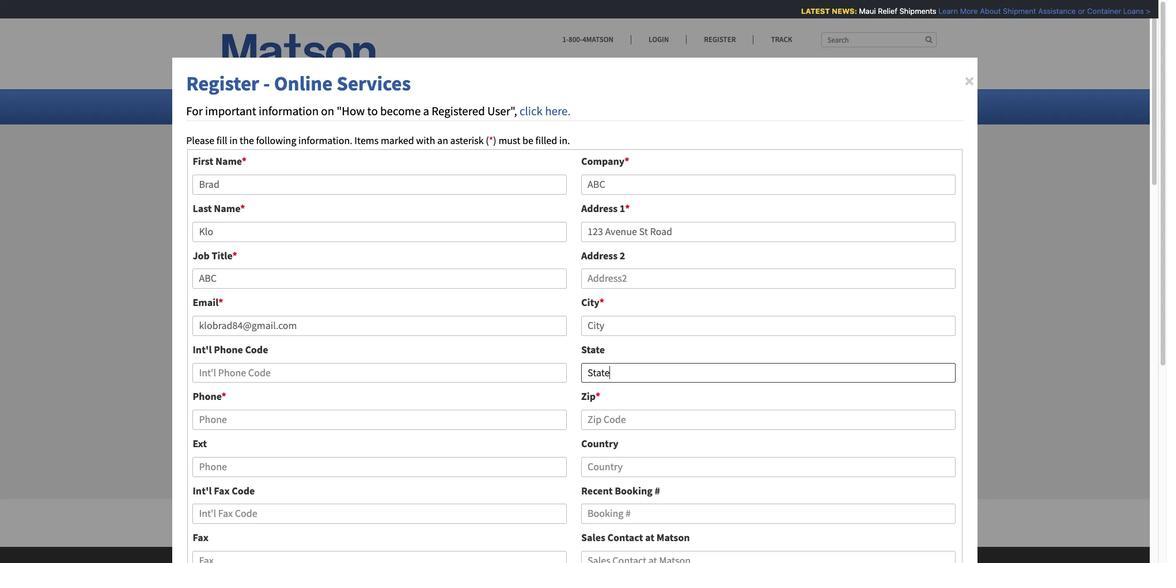 Task type: locate. For each thing, give the bounding box(es) containing it.
for left all
[[222, 289, 237, 302]]

recent booking #
[[582, 484, 661, 497]]

with right account
[[399, 446, 418, 460]]

please contact customer service to get an...
[[454, 516, 640, 529]]

inquires:
[[280, 289, 320, 302]]

for left 'important'
[[186, 103, 203, 119]]

fax up also
[[214, 484, 230, 497]]

with right marked in the top of the page
[[416, 134, 436, 147]]

individual/one- up track
[[242, 339, 310, 352]]

0 vertical spatial 8766:
[[580, 339, 603, 352]]

on down company doing ongoing business with matson
[[344, 255, 355, 268]]

individual/one-time shipping automobile:
[[242, 319, 427, 332]]

account
[[362, 446, 397, 460]]

0 vertical spatial name
[[216, 155, 242, 168]]

state
[[582, 343, 605, 356]]

1- inside the individual/one-time shipping other containerized commodities: book/quote – please call 1-800-962- 8766: or
[[637, 376, 645, 389]]

&
[[405, 100, 412, 113]]

become
[[380, 103, 421, 119]]

1 vertical spatial fax
[[193, 531, 209, 544]]

shipping inside individual/one-time shipping household goods: book – please call 1-888-562-8766: estimate track
[[332, 339, 369, 352]]

code for int'l phone code
[[245, 343, 268, 356]]

to left "register"
[[289, 446, 298, 460]]

800- inside the individual/one-time shipping other containerized commodities: book/quote – please call 1-800-962- 8766: or
[[645, 376, 664, 389]]

2 vertical spatial with
[[399, 446, 418, 460]]

2 vertical spatial for
[[335, 446, 347, 460]]

0 horizontal spatial on
[[321, 103, 334, 119]]

1 horizontal spatial to
[[368, 103, 378, 119]]

individual/one- down the for all other inquires:
[[242, 319, 310, 332]]

click left here. in the top left of the page
[[520, 103, 543, 119]]

alaska
[[496, 100, 524, 113]]

Country text field
[[582, 457, 956, 477]]

2 registration from the top
[[222, 205, 278, 219]]

household up sales contact at matson text box at the bottom
[[746, 516, 793, 529]]

on left "how
[[321, 103, 334, 119]]

0 vertical spatial call
[[517, 339, 532, 352]]

First Name text field
[[193, 175, 567, 195]]

you for thank
[[681, 516, 697, 529]]

0 vertical spatial address
[[582, 202, 618, 215]]

0 vertical spatial individual/one-
[[242, 319, 310, 332]]

1- left 4matson on the top of page
[[563, 35, 569, 44]]

2 vertical spatial time
[[310, 376, 330, 389]]

1 vertical spatial household
[[746, 516, 793, 529]]

0 vertical spatial register
[[705, 35, 736, 44]]

last name *
[[193, 202, 245, 215]]

please right logistics,
[[496, 446, 524, 460]]

1 vertical spatial shipment
[[361, 516, 404, 529]]

track link
[[754, 35, 793, 44]]

2 time from the top
[[310, 339, 330, 352]]

2 individual/one- from the top
[[242, 339, 310, 352]]

login link
[[631, 35, 687, 44]]

please up "first"
[[186, 134, 215, 147]]

household down automobile:
[[372, 339, 419, 352]]

company for *
[[582, 155, 625, 168]]

0 vertical spatial to
[[368, 103, 378, 119]]

learn
[[934, 6, 954, 16]]

city
[[582, 296, 600, 309]]

0 horizontal spatial please
[[186, 134, 215, 147]]

an left asterisk
[[438, 134, 448, 147]]

800-
[[569, 35, 583, 44], [645, 376, 664, 389]]

registration for registration for matson navigation company
[[222, 131, 355, 165]]

individual/one- down track link
[[242, 376, 310, 389]]

3 time from the top
[[310, 376, 330, 389]]

to right "how
[[368, 103, 378, 119]]

1 horizontal spatial call
[[620, 376, 635, 389]]

on for "how
[[321, 103, 334, 119]]

individual/one-time shipping household goods: book – please call 1-888-562-8766: estimate track
[[242, 339, 648, 369]]

click left here
[[526, 446, 546, 460]]

0 horizontal spatial to
[[289, 446, 298, 460]]

click
[[520, 103, 543, 119], [526, 446, 546, 460]]

phone *
[[193, 390, 226, 403]]

logistics,
[[454, 446, 494, 460]]

1 horizontal spatial 8766:
[[580, 339, 603, 352]]

0 horizontal spatial call
[[517, 339, 532, 352]]

shipping down 'individual/one-time shipping automobile:'
[[332, 339, 369, 352]]

0 horizontal spatial you
[[230, 446, 246, 460]]

2 vertical spatial individual/one-
[[242, 376, 310, 389]]

filled
[[536, 134, 558, 147]]

1 horizontal spatial household
[[746, 516, 793, 529]]

hawaii
[[313, 100, 342, 113]]

registration inside registration for matson navigation company
[[222, 131, 355, 165]]

be
[[523, 134, 534, 147]]

0 vertical spatial other
[[253, 289, 278, 302]]

phone up phone *
[[214, 343, 243, 356]]

0 vertical spatial household
[[372, 339, 419, 352]]

please for please contact customer service to get an...
[[454, 516, 483, 529]]

1 vertical spatial please
[[589, 376, 618, 389]]

email *
[[193, 296, 223, 309]]

1 vertical spatial 8766:
[[242, 392, 266, 406]]

1 time from the top
[[310, 319, 330, 332]]

0 horizontal spatial –
[[480, 339, 485, 352]]

first name *
[[193, 155, 247, 168]]

– left the personal
[[699, 516, 704, 529]]

3 shipping from the top
[[332, 376, 369, 389]]

contact
[[485, 516, 517, 529]]

0 vertical spatial –
[[480, 339, 485, 352]]

please
[[487, 339, 515, 352], [589, 376, 618, 389], [496, 446, 524, 460]]

important
[[205, 103, 256, 119]]

personal
[[706, 516, 744, 529]]

0 horizontal spatial 8766:
[[242, 392, 266, 406]]

registration left the is
[[222, 205, 278, 219]]

1 vertical spatial shipping
[[332, 339, 369, 352]]

shipping up the phone text field
[[332, 376, 369, 389]]

1 vertical spatial registration
[[222, 205, 278, 219]]

0 vertical spatial time
[[310, 319, 330, 332]]

name down 'in'
[[216, 155, 242, 168]]

to left the get
[[595, 516, 604, 529]]

address for address 1 *
[[582, 202, 618, 215]]

backtop image
[[565, 534, 594, 563]]

individual/one-time shipping other containerized commodities: book/quote – please call 1-800-962- 8766: or
[[242, 376, 683, 406]]

matson
[[397, 131, 479, 165], [412, 235, 443, 248], [357, 255, 389, 268], [420, 446, 452, 460], [657, 531, 690, 544]]

for
[[186, 103, 203, 119], [222, 289, 237, 302]]

int'l phone code
[[193, 343, 268, 356]]

None search field
[[822, 32, 937, 47]]

address left 2
[[582, 249, 618, 262]]

individual/one- inside individual/one-time shipping household goods: book – please call 1-888-562-8766: estimate track
[[242, 339, 310, 352]]

0 vertical spatial with
[[416, 134, 436, 147]]

0 vertical spatial you
[[230, 446, 246, 460]]

0 vertical spatial shipping
[[332, 319, 369, 332]]

4matson
[[583, 35, 614, 44]]

news:
[[828, 6, 853, 16]]

or down track
[[268, 392, 277, 406]]

email
[[193, 296, 219, 309]]

code up of
[[232, 484, 255, 497]]

thank
[[652, 516, 679, 529]]

1 horizontal spatial other
[[372, 376, 395, 389]]

1- left 562- on the left bottom of page
[[534, 339, 543, 352]]

Int'l Fax Code text field
[[193, 504, 567, 524]]

individual/one- inside the individual/one-time shipping other containerized commodities: book/quote – please call 1-800-962- 8766: or
[[242, 376, 310, 389]]

1 vertical spatial or
[[268, 392, 277, 406]]

automobile shipment tracking link
[[309, 516, 443, 529]]

1 vertical spatial –
[[582, 376, 587, 389]]

other right all
[[253, 289, 278, 302]]

1 shipping from the top
[[332, 319, 369, 332]]

1 vertical spatial an
[[349, 446, 360, 460]]

sales contact at matson
[[582, 531, 690, 544]]

on for matson
[[344, 255, 355, 268]]

0 horizontal spatial 1-
[[534, 339, 543, 352]]

* down address 2
[[600, 296, 605, 309]]

Sales Contact at Matson text field
[[582, 551, 956, 563]]

1 vertical spatial time
[[310, 339, 330, 352]]

Phone text field
[[193, 410, 567, 430]]

following
[[256, 134, 297, 147]]

–
[[480, 339, 485, 352], [582, 376, 587, 389], [699, 516, 704, 529]]

1- left 962-
[[637, 376, 645, 389]]

int'l down email
[[193, 343, 212, 356]]

customer
[[519, 516, 560, 529]]

call left 888- in the bottom left of the page
[[517, 339, 532, 352]]

an left account
[[349, 446, 360, 460]]

1 vertical spatial please
[[454, 516, 483, 529]]

shipment
[[999, 6, 1032, 16], [361, 516, 404, 529]]

1 vertical spatial register
[[186, 71, 259, 96]]

* left user
[[233, 249, 237, 262]]

2 horizontal spatial –
[[699, 516, 704, 529]]

1 vertical spatial code
[[232, 484, 255, 497]]

you right the if
[[230, 446, 246, 460]]

estimate link
[[605, 339, 648, 352]]

shipping inside the individual/one-time shipping other containerized commodities: book/quote – please call 1-800-962- 8766: or
[[332, 376, 369, 389]]

1 vertical spatial 1-
[[534, 339, 543, 352]]

please inside individual/one-time shipping household goods: book – please call 1-888-562-8766: estimate track
[[487, 339, 515, 352]]

estimate
[[605, 339, 648, 352]]

0 vertical spatial please
[[186, 134, 215, 147]]

address
[[582, 202, 618, 215], [582, 249, 618, 262]]

for up first name text field
[[361, 131, 391, 165]]

all
[[239, 289, 251, 302]]

0 horizontal spatial 800-
[[569, 35, 583, 44]]

fax down int'l fax code
[[193, 531, 209, 544]]

2 shipping from the top
[[332, 339, 369, 352]]

2 vertical spatial 1-
[[637, 376, 645, 389]]

0 horizontal spatial an
[[349, 446, 360, 460]]

is
[[280, 205, 288, 219]]

or left container
[[1074, 6, 1081, 16]]

0 vertical spatial phone
[[214, 343, 243, 356]]

please up zip * at the bottom of page
[[589, 376, 618, 389]]

time inside the individual/one-time shipping other containerized commodities: book/quote – please call 1-800-962- 8766: or
[[310, 376, 330, 389]]

1 horizontal spatial fax
[[214, 484, 230, 497]]

"how
[[337, 103, 365, 119]]

2 vertical spatial shipping
[[332, 376, 369, 389]]

here
[[548, 446, 568, 460]]

0 vertical spatial click
[[520, 103, 543, 119]]

other
[[253, 289, 278, 302], [372, 376, 395, 389]]

for up 'company doing ongoing business with matson' link
[[340, 205, 353, 219]]

2 int'l from the top
[[193, 484, 212, 497]]

business
[[350, 235, 388, 248]]

applicable
[[290, 205, 337, 219]]

register up 'important'
[[186, 71, 259, 96]]

8766: left estimate link
[[580, 339, 603, 352]]

company up address 1 *
[[582, 155, 625, 168]]

phone up the ext at the left bottom of the page
[[193, 390, 222, 403]]

relief
[[874, 6, 893, 16]]

name
[[216, 155, 242, 168], [214, 202, 240, 215]]

last
[[193, 202, 212, 215]]

Fax text field
[[193, 551, 567, 563]]

time
[[310, 319, 330, 332], [310, 339, 330, 352], [310, 376, 330, 389]]

1 int'l from the top
[[193, 343, 212, 356]]

0 vertical spatial please
[[487, 339, 515, 352]]

0 vertical spatial 1-
[[563, 35, 569, 44]]

1 address from the top
[[582, 202, 618, 215]]

0 vertical spatial code
[[245, 343, 268, 356]]

0 horizontal spatial household
[[372, 339, 419, 352]]

company up the is
[[222, 164, 330, 199]]

1 horizontal spatial you
[[681, 516, 697, 529]]

3 individual/one- from the top
[[242, 376, 310, 389]]

address for address 2
[[582, 249, 618, 262]]

shipping
[[332, 319, 369, 332], [332, 339, 369, 352], [332, 376, 369, 389]]

int'l for int'l phone code
[[193, 343, 212, 356]]

1 vertical spatial individual/one-
[[242, 339, 310, 352]]

* right the last
[[240, 202, 245, 215]]

City text field
[[582, 316, 956, 336]]

int'l down the ext at the left bottom of the page
[[193, 484, 212, 497]]

0 vertical spatial for
[[361, 131, 391, 165]]

Address 2 text field
[[582, 269, 956, 289]]

job title *
[[193, 249, 237, 262]]

Company text field
[[582, 175, 956, 195]]

0 horizontal spatial or
[[268, 392, 277, 406]]

matson up job title text box
[[357, 255, 389, 268]]

2 address from the top
[[582, 249, 618, 262]]

other up the phone text field
[[372, 376, 395, 389]]

for right "register"
[[335, 446, 347, 460]]

1 vertical spatial you
[[681, 516, 697, 529]]

shipments
[[895, 6, 932, 16]]

0 vertical spatial shipment
[[999, 6, 1032, 16]]

Search search field
[[822, 32, 937, 47]]

shipment right about
[[999, 6, 1032, 16]]

address 2
[[582, 249, 626, 262]]

1 vertical spatial to
[[289, 446, 298, 460]]

please right book
[[487, 339, 515, 352]]

8766: down track
[[242, 392, 266, 406]]

company up user
[[242, 235, 284, 248]]

at
[[646, 531, 655, 544]]

0 horizontal spatial for
[[186, 103, 203, 119]]

2 horizontal spatial to
[[595, 516, 604, 529]]

1 horizontal spatial or
[[1074, 6, 1081, 16]]

time for or
[[310, 376, 330, 389]]

overview
[[237, 100, 277, 113]]

code down all
[[245, 343, 268, 356]]

0 vertical spatial registration
[[222, 131, 355, 165]]

2 horizontal spatial 1-
[[637, 376, 645, 389]]

)
[[494, 134, 497, 147]]

shipment up fax text field
[[361, 516, 404, 529]]

matson inside registration for matson navigation company
[[397, 131, 479, 165]]

>
[[1142, 6, 1147, 16]]

1 horizontal spatial please
[[454, 516, 483, 529]]

to
[[368, 103, 378, 119], [289, 446, 298, 460], [595, 516, 604, 529]]

you right thank
[[681, 516, 697, 529]]

1 horizontal spatial register
[[705, 35, 736, 44]]

0 vertical spatial int'l
[[193, 343, 212, 356]]

0 horizontal spatial register
[[186, 71, 259, 96]]

* down int'l phone code
[[222, 390, 226, 403]]

shipping left automobile:
[[332, 319, 369, 332]]

registration down 'information'
[[222, 131, 355, 165]]

time inside individual/one-time shipping household goods: book – please call 1-888-562-8766: estimate track
[[310, 339, 330, 352]]

for for for all other inquires:
[[222, 289, 237, 302]]

(
[[486, 134, 489, 147]]

– right book
[[480, 339, 485, 352]]

with up website
[[390, 235, 409, 248]]

guam & micronesia link
[[377, 100, 468, 113]]

registered
[[432, 103, 485, 119]]

name right the last
[[214, 202, 240, 215]]

2 vertical spatial –
[[699, 516, 704, 529]]

register left track link
[[705, 35, 736, 44]]

information
[[259, 103, 319, 119]]

here.
[[545, 103, 571, 119]]

blue matson logo with ocean, shipping, truck, rail and logistics written beneath it. image
[[222, 34, 384, 81]]

1 horizontal spatial on
[[344, 255, 355, 268]]

1 vertical spatial on
[[344, 255, 355, 268]]

1 horizontal spatial –
[[582, 376, 587, 389]]

– up zip
[[582, 376, 587, 389]]

navigation
[[484, 131, 605, 165]]

1 vertical spatial 800-
[[645, 376, 664, 389]]

registration for registration is applicable for following:
[[222, 205, 278, 219]]

call inside the individual/one-time shipping other containerized commodities: book/quote – please call 1-800-962- 8766: or
[[620, 376, 635, 389]]

call down estimate
[[620, 376, 635, 389]]

0 vertical spatial an
[[438, 134, 448, 147]]

1 vertical spatial name
[[214, 202, 240, 215]]

matson down a
[[397, 131, 479, 165]]

footer
[[0, 534, 1159, 563]]

register for register - online services
[[186, 71, 259, 96]]

State text field
[[582, 363, 956, 383]]

about
[[976, 6, 997, 16]]

1 horizontal spatial 800-
[[645, 376, 664, 389]]

please left contact at the bottom of the page
[[454, 516, 483, 529]]

* left all
[[219, 296, 223, 309]]

track link
[[242, 356, 271, 369]]

Email text field
[[193, 316, 567, 336]]

1 vertical spatial address
[[582, 249, 618, 262]]

address left 1
[[582, 202, 618, 215]]

0 vertical spatial on
[[321, 103, 334, 119]]

1 horizontal spatial for
[[222, 289, 237, 302]]

other inside the individual/one-time shipping other containerized commodities: book/quote – please call 1-800-962- 8766: or
[[372, 376, 395, 389]]

more
[[956, 6, 974, 16]]

or inside the individual/one-time shipping other containerized commodities: book/quote – please call 1-800-962- 8766: or
[[268, 392, 277, 406]]

company inside registration for matson navigation company
[[222, 164, 330, 199]]

1 registration from the top
[[222, 131, 355, 165]]

individual/one- for track
[[242, 339, 310, 352]]



Task type: vqa. For each thing, say whether or not it's contained in the screenshot.
Overview at left
yes



Task type: describe. For each thing, give the bounding box(es) containing it.
learn more about shipment assistance or container loans > link
[[934, 6, 1147, 16]]

register link
[[687, 35, 754, 44]]

Recent Booking # text field
[[582, 504, 956, 524]]

matson up needing
[[412, 235, 443, 248]]

thank you – personal household goods
[[652, 516, 823, 529]]

– inside the individual/one-time shipping other containerized commodities: book/quote – please call 1-800-962- 8766: or
[[582, 376, 587, 389]]

0 vertical spatial or
[[1074, 6, 1081, 16]]

latest
[[797, 6, 826, 16]]

also of interest:
[[222, 516, 292, 529]]

items
[[355, 134, 379, 147]]

* left "must"
[[489, 134, 494, 147]]

tracking
[[406, 516, 443, 529]]

with for account
[[399, 446, 418, 460]]

goods:
[[421, 339, 450, 352]]

Int'l Phone Code text field
[[193, 363, 567, 383]]

register
[[300, 446, 333, 460]]

code for int'l fax code
[[232, 484, 255, 497]]

please fill in the following information.  items marked with an asterisk ( * ) must be filled in.
[[186, 134, 570, 147]]

for all other inquires:
[[222, 289, 320, 302]]

user
[[242, 255, 262, 268]]

the
[[240, 134, 254, 147]]

in
[[230, 134, 238, 147]]

name for first name
[[216, 155, 242, 168]]

intended
[[248, 446, 287, 460]]

1 vertical spatial with
[[390, 235, 409, 248]]

1 vertical spatial for
[[340, 205, 353, 219]]

assistance
[[1034, 6, 1072, 16]]

services
[[337, 71, 411, 96]]

access
[[511, 255, 539, 268]]

1 vertical spatial phone
[[193, 390, 222, 403]]

562-
[[561, 339, 580, 352]]

already
[[264, 255, 296, 268]]

marked
[[381, 134, 414, 147]]

booking
[[615, 484, 653, 497]]

click here link
[[526, 446, 568, 460]]

household inside individual/one-time shipping household goods: book – please call 1-888-562-8766: estimate track
[[372, 339, 419, 352]]

int'l for int'l fax code
[[193, 484, 212, 497]]

user already registered on matson website needing additional access
[[242, 255, 539, 268]]

online
[[274, 71, 333, 96]]

0 vertical spatial 800-
[[569, 35, 583, 44]]

time for track
[[310, 339, 330, 352]]

you for if
[[230, 446, 246, 460]]

name for last name
[[214, 202, 240, 215]]

service
[[562, 516, 593, 529]]

loans
[[1119, 6, 1140, 16]]

latest news: maui relief shipments learn more about shipment assistance or container loans >
[[797, 6, 1147, 16]]

please for please fill in the following information.  items marked with an asterisk ( * ) must be filled in.
[[186, 134, 215, 147]]

* up country in the bottom of the page
[[596, 390, 601, 403]]

shipping for household
[[332, 339, 369, 352]]

zip
[[582, 390, 596, 403]]

Address text field
[[582, 222, 956, 242]]

guam
[[377, 100, 403, 113]]

zip *
[[582, 390, 601, 403]]

please inside the individual/one-time shipping other containerized commodities: book/quote – please call 1-800-962- 8766: or
[[589, 376, 618, 389]]

register - online services
[[186, 71, 411, 96]]

for for for important information on "how to become a registered user", click here.
[[186, 103, 203, 119]]

Ext text field
[[193, 457, 567, 477]]

company doing ongoing business with matson link
[[242, 235, 443, 248]]

company for doing
[[242, 235, 284, 248]]

1 horizontal spatial shipment
[[999, 6, 1032, 16]]

alaska link
[[496, 100, 531, 113]]

register for register
[[705, 35, 736, 44]]

automobile:
[[372, 319, 425, 332]]

* up 1
[[625, 155, 630, 168]]

ext
[[193, 437, 207, 450]]

1 individual/one- from the top
[[242, 319, 310, 332]]

track
[[242, 356, 271, 369]]

1 horizontal spatial 1-
[[563, 35, 569, 44]]

track
[[772, 35, 793, 44]]

1-800-4matson link
[[563, 35, 631, 44]]

micronesia
[[414, 100, 461, 113]]

2 vertical spatial to
[[595, 516, 604, 529]]

doing
[[286, 235, 311, 248]]

0 horizontal spatial other
[[253, 289, 278, 302]]

8766: inside individual/one-time shipping household goods: book – please call 1-888-562-8766: estimate track
[[580, 339, 603, 352]]

8766: inside the individual/one-time shipping other containerized commodities: book/quote – please call 1-800-962- 8766: or
[[242, 392, 266, 406]]

0 horizontal spatial shipment
[[361, 516, 404, 529]]

×
[[965, 69, 975, 93]]

overview link
[[237, 100, 284, 113]]

if
[[222, 446, 228, 460]]

asia link
[[559, 100, 584, 113]]

additional
[[464, 255, 509, 268]]

962-
[[664, 376, 683, 389]]

0 horizontal spatial fax
[[193, 531, 209, 544]]

sales
[[582, 531, 606, 544]]

thank you – personal household goods link
[[652, 516, 823, 529]]

2 vertical spatial please
[[496, 446, 524, 460]]

job
[[193, 249, 210, 262]]

container
[[1083, 6, 1117, 16]]

888-
[[543, 339, 561, 352]]

1- inside individual/one-time shipping household goods: book – please call 1-888-562-8766: estimate track
[[534, 339, 543, 352]]

int'l fax code
[[193, 484, 255, 497]]

shipping for other
[[332, 376, 369, 389]]

following:
[[355, 205, 401, 219]]

0 vertical spatial fax
[[214, 484, 230, 497]]

* up 2
[[626, 202, 630, 215]]

must
[[499, 134, 521, 147]]

automobile shipment tracking
[[309, 516, 443, 529]]

matson left logistics,
[[420, 446, 452, 460]]

Last Name text field
[[193, 222, 567, 242]]

2
[[620, 249, 626, 262]]

-
[[263, 71, 270, 96]]

please contact customer service to get an... link
[[454, 516, 640, 529]]

– inside individual/one-time shipping household goods: book – please call 1-888-562-8766: estimate track
[[480, 339, 485, 352]]

call inside individual/one-time shipping household goods: book – please call 1-888-562-8766: estimate track
[[517, 339, 532, 352]]

registration for matson navigation company
[[222, 131, 605, 199]]

* down the
[[242, 155, 247, 168]]

login
[[649, 35, 669, 44]]

for inside registration for matson navigation company
[[361, 131, 391, 165]]

search image
[[926, 36, 933, 43]]

matson down thank
[[657, 531, 690, 544]]

Zip Code text field
[[582, 410, 956, 430]]

goods
[[795, 516, 823, 529]]

1
[[620, 202, 626, 215]]

1-800-4matson
[[563, 35, 614, 44]]

1 horizontal spatial an
[[438, 134, 448, 147]]

a
[[423, 103, 430, 119]]

Job Title text field
[[193, 269, 567, 289]]

registered
[[298, 255, 342, 268]]

containerized
[[397, 376, 456, 389]]

registration is applicable for following:
[[222, 205, 401, 219]]

1 vertical spatial click
[[526, 446, 546, 460]]

with for marked
[[416, 134, 436, 147]]

#
[[655, 484, 661, 497]]

shipping for automobile:
[[332, 319, 369, 332]]

× button
[[965, 69, 975, 93]]

get
[[606, 516, 619, 529]]

book
[[452, 339, 478, 352]]

guam & micronesia
[[377, 100, 461, 113]]

individual/one- for or
[[242, 376, 310, 389]]

click here. link
[[520, 103, 571, 119]]



